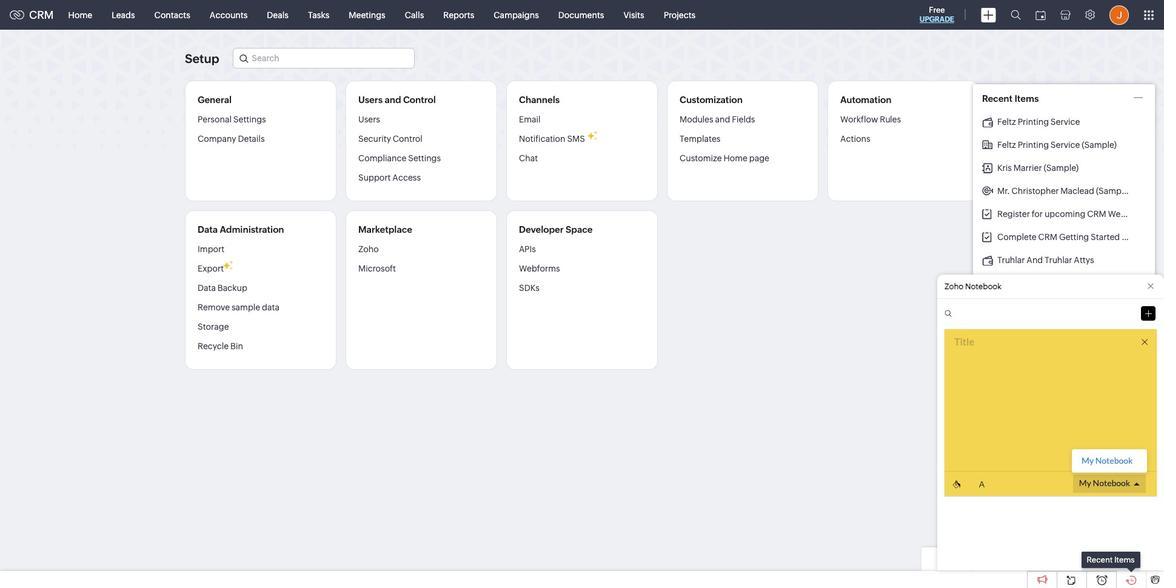 Task type: vqa. For each thing, say whether or not it's contained in the screenshot.
Get
yes



Task type: locate. For each thing, give the bounding box(es) containing it.
customize for customize home page
[[680, 153, 722, 163]]

printing
[[1018, 117, 1049, 127], [1018, 140, 1049, 150]]

feltz
[[998, 117, 1016, 127], [998, 140, 1016, 150]]

truhlar and truhlar attys link
[[982, 255, 1146, 266]]

remove sample data link
[[198, 298, 280, 317]]

1 horizontal spatial and
[[715, 115, 730, 124]]

leads link
[[102, 0, 145, 29]]

bin
[[230, 341, 243, 351]]

feltz for feltz printing service
[[998, 117, 1016, 127]]

printing up kris marrier (sample)
[[1018, 140, 1049, 150]]

1 data from the top
[[198, 224, 218, 235]]

get apporval from manager link
[[982, 485, 1146, 496]]

users up users link
[[358, 95, 383, 105]]

1 horizontal spatial zoho
[[945, 282, 964, 291]]

webforms
[[519, 264, 560, 274]]

control up 'compliance settings' link
[[393, 134, 423, 144]]

tasks link
[[298, 0, 339, 29]]

home
[[68, 10, 92, 20], [724, 153, 748, 163]]

customize home page link
[[680, 149, 770, 168]]

1 vertical spatial items
[[1115, 556, 1135, 565]]

zoho inside "link"
[[1051, 555, 1071, 565]]

0 vertical spatial settings
[[233, 115, 266, 124]]

0 horizontal spatial home
[[68, 10, 92, 20]]

feltz printing service (sample)
[[998, 140, 1117, 150]]

printing for feltz printing service
[[1018, 117, 1049, 127]]

needs
[[1092, 463, 1116, 472]]

crm inside register for upcoming crm webinars link
[[1088, 209, 1107, 219]]

0 vertical spatial recent
[[982, 93, 1013, 104]]

zoho right the in at the right
[[1051, 555, 1071, 565]]

data up import
[[198, 224, 218, 235]]

profile image
[[1110, 5, 1129, 25]]

recent up feltz printing service in the top right of the page
[[982, 93, 1013, 104]]

zoho up microsoft link
[[358, 244, 379, 254]]

customization
[[680, 95, 743, 105]]

truhlar left 'and'
[[998, 255, 1025, 265]]

data down export link
[[198, 283, 216, 293]]

(sample) for commercial press (sample)
[[1070, 278, 1105, 288]]

2 horizontal spatial zoho
[[1051, 555, 1071, 565]]

1 horizontal spatial home
[[724, 153, 748, 163]]

1 truhlar from the left
[[998, 255, 1025, 265]]

1 horizontal spatial recent
[[1087, 556, 1113, 565]]

company
[[198, 134, 236, 144]]

settings up details
[[233, 115, 266, 124]]

templates
[[680, 134, 721, 144]]

1 vertical spatial recent
[[1087, 556, 1113, 565]]

christopher
[[1012, 186, 1059, 196]]

(sample) down the 'attys'
[[1070, 278, 1105, 288]]

zoho left notebook
[[945, 282, 964, 291]]

and for users
[[385, 95, 401, 105]]

compliance settings link
[[358, 149, 441, 168]]

2 data from the top
[[198, 283, 216, 293]]

1 users from the top
[[358, 95, 383, 105]]

data
[[198, 224, 218, 235], [198, 283, 216, 293]]

developer
[[519, 224, 564, 235]]

2 vertical spatial zoho
[[1051, 555, 1071, 565]]

home left page
[[724, 153, 748, 163]]

email link
[[519, 114, 541, 129]]

workflow
[[841, 115, 878, 124]]

apporval
[[1014, 486, 1050, 495]]

automation
[[841, 95, 892, 105]]

2 service from the top
[[1051, 140, 1080, 150]]

workflow rules
[[841, 115, 901, 124]]

customize for customize crm to your needs
[[998, 463, 1040, 472]]

1 vertical spatial customize
[[998, 463, 1040, 472]]

crm inside what's new in zoho crm "link"
[[1073, 555, 1092, 565]]

truhlar
[[998, 255, 1025, 265], [1045, 255, 1073, 265]]

meetings link
[[339, 0, 395, 29]]

service up feltz printing service (sample) "link"
[[1051, 117, 1080, 127]]

(sample) for kris marrier (sample)
[[1044, 163, 1079, 173]]

export link
[[198, 259, 224, 278]]

service down feltz printing service link
[[1051, 140, 1080, 150]]

1 vertical spatial settings
[[408, 153, 441, 163]]

(sample) up mr. christopher maclead (sample) link
[[1044, 163, 1079, 173]]

truhlar and truhlar attys
[[998, 255, 1095, 265]]

1 vertical spatial data
[[198, 283, 216, 293]]

channels
[[519, 95, 560, 105]]

printing inside "link"
[[1018, 140, 1049, 150]]

1 vertical spatial zoho
[[945, 282, 964, 291]]

2 users from the top
[[358, 115, 380, 124]]

crm right the in at the right
[[1073, 555, 1092, 565]]

support access
[[358, 173, 421, 183]]

zoho for zoho notebook
[[945, 282, 964, 291]]

import
[[198, 244, 225, 254]]

contacts
[[154, 10, 190, 20]]

crm inside customize crm to your needs link
[[1042, 463, 1061, 472]]

kris
[[998, 163, 1012, 173]]

marketplace
[[358, 224, 412, 235]]

home left leads link
[[68, 10, 92, 20]]

administration
[[220, 224, 284, 235]]

recycle bin link
[[198, 337, 243, 356]]

and up security control on the top left
[[385, 95, 401, 105]]

2 printing from the top
[[1018, 140, 1049, 150]]

1 vertical spatial feltz
[[998, 140, 1016, 150]]

personal settings link
[[198, 114, 266, 129]]

register for upcoming crm webinars
[[998, 209, 1145, 219]]

0 vertical spatial data
[[198, 224, 218, 235]]

data for data administration
[[198, 224, 218, 235]]

apis
[[519, 244, 536, 254]]

settings for personal settings
[[233, 115, 266, 124]]

customize home page
[[680, 153, 770, 163]]

Search text field
[[234, 49, 414, 68]]

notebook
[[965, 282, 1002, 291]]

deals link
[[257, 0, 298, 29]]

maclead
[[1061, 186, 1095, 196]]

0 horizontal spatial zoho
[[358, 244, 379, 254]]

apis link
[[519, 244, 536, 259]]

settings up access
[[408, 153, 441, 163]]

recent
[[982, 93, 1013, 104], [1087, 556, 1113, 565]]

1 vertical spatial users
[[358, 115, 380, 124]]

manager
[[1072, 486, 1107, 495]]

commercial
[[998, 278, 1046, 288]]

mr. christopher maclead (sample)
[[998, 186, 1131, 196]]

1 vertical spatial recent items
[[1087, 556, 1135, 565]]

None field
[[233, 48, 415, 69]]

compliance
[[358, 153, 407, 163]]

1 horizontal spatial truhlar
[[1045, 255, 1073, 265]]

started
[[1091, 232, 1120, 242]]

1 horizontal spatial recent items
[[1087, 556, 1135, 565]]

remove sample data
[[198, 303, 280, 312]]

data
[[262, 303, 280, 312]]

0 horizontal spatial recent items
[[982, 93, 1039, 104]]

register for upcoming crm webinars link
[[982, 209, 1146, 220]]

users
[[358, 95, 383, 105], [358, 115, 380, 124]]

zoho
[[358, 244, 379, 254], [945, 282, 964, 291], [1051, 555, 1071, 565]]

service for feltz printing service
[[1051, 117, 1080, 127]]

1 printing from the top
[[1018, 117, 1049, 127]]

0 vertical spatial zoho
[[358, 244, 379, 254]]

0 vertical spatial items
[[1015, 93, 1039, 104]]

0 horizontal spatial settings
[[233, 115, 266, 124]]

crm up started
[[1088, 209, 1107, 219]]

microsoft link
[[358, 259, 396, 278]]

(sample)
[[1082, 140, 1117, 150], [1044, 163, 1079, 173], [1096, 186, 1131, 196], [1070, 278, 1105, 288], [1050, 555, 1085, 565]]

1 service from the top
[[1051, 117, 1080, 127]]

benton link
[[982, 324, 1146, 335]]

truhlar up press
[[1045, 255, 1073, 265]]

upgrade
[[920, 15, 955, 24]]

crm inside "complete crm getting started steps" link
[[1039, 232, 1058, 242]]

2 feltz from the top
[[998, 140, 1016, 150]]

0 vertical spatial users
[[358, 95, 383, 105]]

0 vertical spatial feltz
[[998, 117, 1016, 127]]

0 vertical spatial service
[[1051, 117, 1080, 127]]

complete
[[998, 232, 1037, 242]]

1 vertical spatial and
[[715, 115, 730, 124]]

customize down templates link
[[680, 153, 722, 163]]

setup
[[185, 51, 219, 65]]

customize
[[680, 153, 722, 163], [998, 463, 1040, 472]]

complete crm getting started steps link
[[982, 232, 1146, 243]]

and left fields
[[715, 115, 730, 124]]

settings
[[233, 115, 266, 124], [408, 153, 441, 163]]

1 feltz from the top
[[998, 117, 1016, 127]]

0 vertical spatial home
[[68, 10, 92, 20]]

crm up truhlar and truhlar attys
[[1039, 232, 1058, 242]]

general
[[198, 95, 232, 105]]

0 horizontal spatial truhlar
[[998, 255, 1025, 265]]

crm left the to
[[1042, 463, 1061, 472]]

(sample) down feltz printing service link
[[1082, 140, 1117, 150]]

service inside feltz printing service (sample) "link"
[[1051, 140, 1080, 150]]

and inside "link"
[[715, 115, 730, 124]]

(sample) right the in at the right
[[1050, 555, 1085, 565]]

remove
[[198, 303, 230, 312]]

projects
[[664, 10, 696, 20]]

feltz inside "link"
[[998, 140, 1016, 150]]

company details
[[198, 134, 265, 144]]

calls
[[405, 10, 424, 20]]

0 vertical spatial and
[[385, 95, 401, 105]]

customize crm to your needs
[[998, 463, 1116, 472]]

users up security
[[358, 115, 380, 124]]

and
[[1027, 255, 1043, 265]]

1 horizontal spatial customize
[[998, 463, 1040, 472]]

0 horizontal spatial customize
[[680, 153, 722, 163]]

0 vertical spatial customize
[[680, 153, 722, 163]]

service inside feltz printing service link
[[1051, 117, 1080, 127]]

0 horizontal spatial recent
[[982, 93, 1013, 104]]

control up security control on the top left
[[403, 95, 436, 105]]

commercial press (sample) link
[[982, 278, 1146, 289]]

1 vertical spatial service
[[1051, 140, 1080, 150]]

recent right the in at the right
[[1087, 556, 1113, 565]]

zoho for zoho
[[358, 244, 379, 254]]

data for data backup
[[198, 283, 216, 293]]

attys
[[1074, 255, 1095, 265]]

printing up feltz printing service (sample)
[[1018, 117, 1049, 127]]

customize up apporval
[[998, 463, 1040, 472]]

recycle bin
[[198, 341, 243, 351]]

what's new in zoho crm
[[994, 555, 1092, 565]]

1 horizontal spatial settings
[[408, 153, 441, 163]]

sweely
[[1020, 555, 1048, 565]]

storage link
[[198, 317, 229, 337]]

0 horizontal spatial and
[[385, 95, 401, 105]]

(sample) inside "link"
[[1082, 140, 1117, 150]]

1 vertical spatial printing
[[1018, 140, 1049, 150]]

tresa sweely (sample) link
[[982, 554, 1146, 565]]

marrier
[[1014, 163, 1042, 173]]

free
[[929, 5, 945, 15]]

0 horizontal spatial items
[[1015, 93, 1039, 104]]

support access link
[[358, 168, 421, 187]]

data inside "link"
[[198, 283, 216, 293]]

0 vertical spatial printing
[[1018, 117, 1049, 127]]



Task type: describe. For each thing, give the bounding box(es) containing it.
rules
[[880, 115, 901, 124]]

visits link
[[614, 0, 654, 29]]

recycle
[[198, 341, 229, 351]]

security control link
[[358, 129, 423, 149]]

personal settings
[[198, 115, 266, 124]]

users link
[[358, 114, 380, 129]]

security
[[358, 134, 391, 144]]

visits
[[624, 10, 644, 20]]

chat
[[519, 153, 538, 163]]

settings for compliance settings
[[408, 153, 441, 163]]

complete crm getting started steps
[[998, 232, 1143, 242]]

data administration
[[198, 224, 284, 235]]

notification sms link
[[519, 129, 585, 149]]

2 truhlar from the left
[[1045, 255, 1073, 265]]

commercial press (sample)
[[998, 278, 1105, 288]]

notification
[[519, 134, 566, 144]]

feltz for feltz printing service (sample)
[[998, 140, 1016, 150]]

backup
[[218, 283, 247, 293]]

calendar image
[[1036, 10, 1046, 20]]

crm left home link
[[29, 8, 54, 21]]

create menu image
[[981, 8, 996, 22]]

create menu element
[[974, 0, 1004, 29]]

close image
[[1131, 95, 1146, 104]]

(sample) up webinars
[[1096, 186, 1131, 196]]

home link
[[59, 0, 102, 29]]

search image
[[1011, 10, 1021, 20]]

sdks link
[[519, 278, 540, 298]]

templates link
[[680, 129, 721, 149]]

personal
[[198, 115, 232, 124]]

1 vertical spatial home
[[724, 153, 748, 163]]

(sample) for tresa sweely (sample)
[[1050, 555, 1085, 565]]

deals
[[267, 10, 289, 20]]

1 horizontal spatial items
[[1115, 556, 1135, 565]]

users and control
[[358, 95, 436, 105]]

feltz printing service
[[998, 117, 1080, 127]]

leads
[[112, 10, 135, 20]]

workflow rules link
[[841, 114, 901, 129]]

storage
[[198, 322, 229, 332]]

sample
[[232, 303, 260, 312]]

webinars
[[1108, 209, 1145, 219]]

modules and fields link
[[680, 114, 755, 129]]

new
[[1023, 555, 1040, 565]]

sdks
[[519, 283, 540, 293]]

get
[[998, 486, 1012, 495]]

getting
[[1059, 232, 1089, 242]]

mr.
[[998, 186, 1010, 196]]

company details link
[[198, 129, 265, 149]]

users for users and control
[[358, 95, 383, 105]]

1 vertical spatial control
[[393, 134, 423, 144]]

service for feltz printing service (sample)
[[1051, 140, 1080, 150]]

support
[[358, 173, 391, 183]]

and for modules
[[715, 115, 730, 124]]

zoho notebook
[[945, 282, 1002, 291]]

0 vertical spatial recent items
[[982, 93, 1039, 104]]

reports
[[444, 10, 474, 20]]

data backup link
[[198, 278, 247, 298]]

campaigns link
[[484, 0, 549, 29]]

search element
[[1004, 0, 1029, 30]]

modules and fields
[[680, 115, 755, 124]]

feltz printing service link
[[982, 116, 1146, 127]]

profile element
[[1103, 0, 1137, 29]]

reports link
[[434, 0, 484, 29]]

benton
[[998, 324, 1026, 334]]

actions
[[841, 134, 871, 144]]

kris marrier (sample)
[[998, 163, 1079, 173]]

documents
[[558, 10, 604, 20]]

actions link
[[841, 129, 871, 149]]

email
[[519, 115, 541, 124]]

0 vertical spatial control
[[403, 95, 436, 105]]

microsoft
[[358, 264, 396, 274]]

feltz printing service (sample) link
[[982, 139, 1146, 150]]

accounts
[[210, 10, 248, 20]]

developer space
[[519, 224, 593, 235]]

press
[[1048, 278, 1069, 288]]

page
[[750, 153, 770, 163]]

tasks
[[308, 10, 330, 20]]

access
[[393, 173, 421, 183]]

printing for feltz printing service (sample)
[[1018, 140, 1049, 150]]

fields
[[732, 115, 755, 124]]

users for users
[[358, 115, 380, 124]]

chat link
[[519, 149, 538, 168]]

to
[[1062, 463, 1071, 472]]

calls link
[[395, 0, 434, 29]]

details
[[238, 134, 265, 144]]

crm link
[[10, 8, 54, 21]]

what's
[[994, 555, 1021, 565]]

notification sms
[[519, 134, 585, 144]]

free upgrade
[[920, 5, 955, 24]]

for
[[1032, 209, 1043, 219]]

campaigns
[[494, 10, 539, 20]]

get apporval from manager
[[998, 486, 1107, 495]]

in
[[1042, 555, 1049, 565]]



